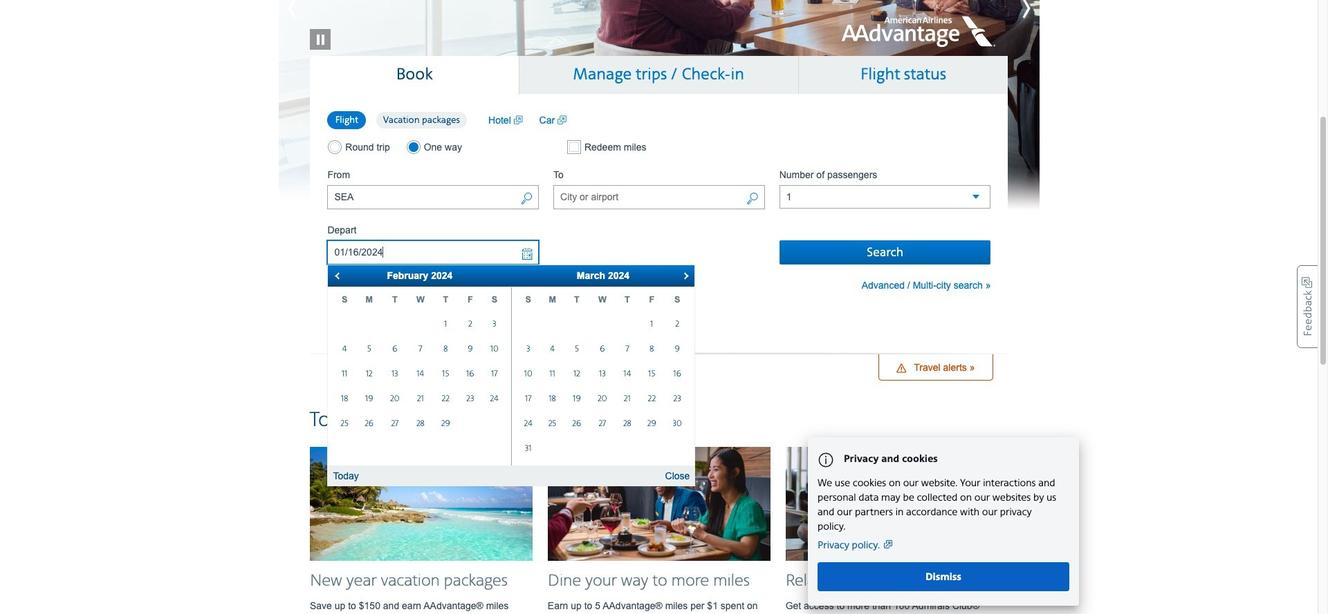 Task type: locate. For each thing, give the bounding box(es) containing it.
tab list
[[310, 56, 1008, 95]]

next slide image
[[977, 0, 1039, 26]]

newpage image
[[558, 113, 567, 127]]

City or airport text field
[[327, 185, 539, 210], [553, 185, 765, 210]]

search image
[[520, 192, 533, 208]]

1 horizontal spatial city or airport text field
[[553, 185, 765, 210]]

1 vertical spatial option group
[[327, 140, 539, 154]]

0 vertical spatial option group
[[327, 110, 475, 130]]

tab
[[310, 56, 519, 95], [519, 56, 799, 94], [799, 56, 1008, 94]]

city or airport text field for search image
[[327, 185, 539, 210]]

3 tab from the left
[[799, 56, 1008, 94]]

2 city or airport text field from the left
[[553, 185, 765, 210]]

mm/dd/yyyy text field
[[327, 241, 539, 265]]

None submit
[[779, 241, 991, 265]]

option group
[[327, 110, 475, 130], [327, 140, 539, 154]]

pause slideshow image
[[310, 8, 330, 49]]

0 horizontal spatial city or airport text field
[[327, 185, 539, 210]]

1 city or airport text field from the left
[[327, 185, 539, 210]]

leave feedback, opens external site in new window image
[[1297, 266, 1318, 349]]

city or airport text field for search icon
[[553, 185, 765, 210]]



Task type: vqa. For each thing, say whether or not it's contained in the screenshot.
City or airport text box related to search icon
no



Task type: describe. For each thing, give the bounding box(es) containing it.
1 option group from the top
[[327, 110, 475, 130]]

search image
[[746, 192, 759, 208]]

2 option group from the top
[[327, 140, 539, 154]]

previous slide image
[[278, 0, 341, 26]]

1 tab from the left
[[310, 56, 519, 95]]

2 tab from the left
[[519, 56, 799, 94]]

newpage image
[[514, 113, 523, 127]]

aadvantage program updates for 2024. opens another site in a new window that may not meet accessibility guidelines. image
[[278, 0, 1039, 215]]



